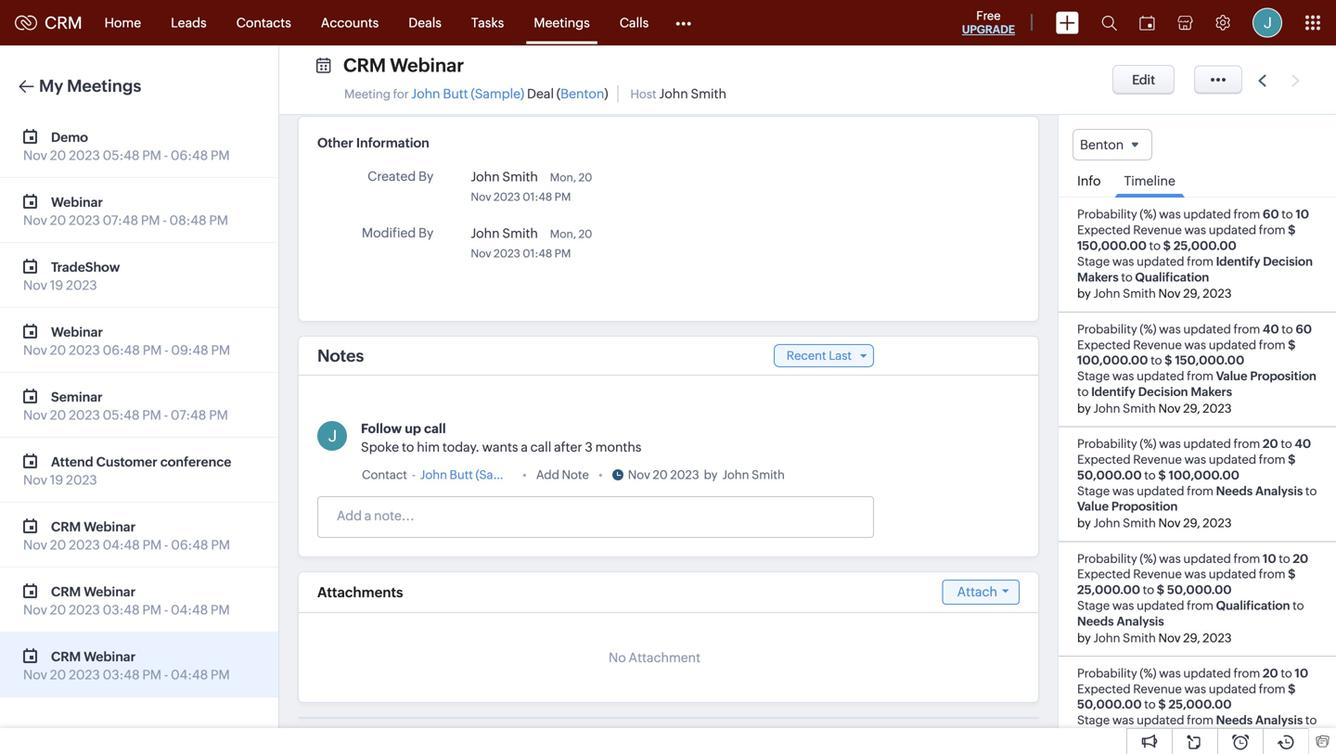 Task type: describe. For each thing, give the bounding box(es) containing it.
0 vertical spatial qualification
[[1136, 270, 1210, 284]]

expected revenue was updated from for qualification
[[1078, 223, 1289, 237]]

timeline link
[[1115, 161, 1185, 198]]

probability (%) was updated from 20 to 40
[[1078, 437, 1312, 451]]

1 horizontal spatial call
[[531, 440, 552, 455]]

nov inside demo nov 20 2023 05:48 pm - 06:48 pm
[[23, 148, 47, 163]]

information
[[356, 136, 430, 150]]

08:48
[[169, 213, 207, 228]]

attach
[[958, 585, 998, 600]]

04:48 inside the crm webinar nov 20 2023 04:48 pm - 06:48 pm
[[103, 538, 140, 553]]

info link
[[1069, 161, 1111, 197]]

09:48
[[171, 343, 209, 358]]

webinar inside the crm webinar nov 20 2023 04:48 pm - 06:48 pm
[[84, 520, 136, 535]]

create menu element
[[1045, 0, 1091, 45]]

stage was updated from
[[1078, 255, 1217, 269]]

demo
[[51, 130, 88, 145]]

him
[[417, 440, 440, 455]]

my
[[39, 77, 63, 96]]

probability for probability (%) was updated from 40 to 60
[[1078, 323, 1138, 336]]

tasks link
[[457, 0, 519, 45]]

$ 50,000.00 for 25,000.00
[[1078, 683, 1297, 712]]

2023 inside seminar nov 20 2023 05:48 pm - 07:48 pm
[[69, 408, 100, 423]]

5 revenue from the top
[[1134, 683, 1183, 697]]

note
[[562, 468, 589, 482]]

probability for probability (%) was updated from 20 to 40
[[1078, 437, 1138, 451]]

after
[[554, 440, 583, 455]]

0 vertical spatial john butt (sample) link
[[412, 86, 525, 101]]

1 horizontal spatial 40
[[1296, 437, 1312, 451]]

$ 150,000.00
[[1078, 223, 1297, 253]]

probability (%) was updated from 20 to 10
[[1078, 667, 1309, 681]]

0 vertical spatial 60
[[1263, 208, 1280, 222]]

contact - john butt (sample) • add note •
[[362, 468, 603, 482]]

butt for deal
[[443, 86, 468, 101]]

benton link
[[561, 86, 605, 101]]

other information
[[318, 136, 430, 150]]

seminar
[[51, 390, 103, 405]]

create menu image
[[1057, 12, 1080, 34]]

nov inside the crm webinar nov 20 2023 04:48 pm - 06:48 pm
[[23, 538, 47, 553]]

created by
[[368, 169, 434, 184]]

mon, for modified by
[[550, 228, 577, 240]]

- inside webinar nov 20 2023 07:48 pm - 08:48 pm
[[163, 213, 167, 228]]

timeline
[[1125, 174, 1176, 189]]

Other Modules field
[[664, 8, 704, 38]]

crm webinar nov 20 2023 04:48 pm - 06:48 pm
[[23, 520, 230, 553]]

recent last
[[787, 349, 852, 363]]

logo image
[[15, 15, 37, 30]]

stage was updated from needs analysis to
[[1078, 714, 1318, 728]]

Benton field
[[1073, 129, 1153, 161]]

2023 inside the crm webinar nov 20 2023 04:48 pm - 06:48 pm
[[69, 538, 100, 553]]

value inside stage was updated from needs analysis to value proposition
[[1078, 500, 1109, 514]]

to $ 25,000.00 for 150,000.00
[[1147, 239, 1237, 253]]

01:48 for modified by
[[523, 247, 553, 260]]

to $ 100,000.00
[[1142, 469, 1240, 483]]

decision inside stage was updated from value proposition to identify decision makers
[[1139, 385, 1189, 399]]

proposition inside stage was updated from value proposition to identify decision makers
[[1251, 370, 1317, 384]]

needs for stage was updated from needs analysis to
[[1217, 714, 1254, 728]]

revenue for identify decision makers
[[1134, 338, 1183, 352]]

contacts
[[236, 15, 291, 30]]

makers inside stage was updated from value proposition to identify decision makers
[[1192, 385, 1233, 399]]

07:48 inside webinar nov 20 2023 07:48 pm - 08:48 pm
[[103, 213, 138, 228]]

)
[[605, 86, 609, 101]]

1 • from the left
[[523, 468, 527, 482]]

updated inside stage was updated from qualification to needs analysis
[[1137, 599, 1185, 613]]

attachments
[[318, 585, 403, 601]]

identify inside stage was updated from value proposition to identify decision makers
[[1092, 385, 1136, 399]]

3
[[585, 440, 593, 455]]

25,000.00 inside $ 25,000.00
[[1078, 584, 1141, 597]]

to $ 50,000.00
[[1141, 584, 1232, 597]]

needs inside stage was updated from qualification to needs analysis
[[1078, 615, 1115, 629]]

decision inside identify decision makers
[[1264, 255, 1314, 269]]

free upgrade
[[963, 9, 1016, 36]]

attend customer conference nov 19 2023
[[23, 455, 232, 488]]

calendar image
[[1140, 15, 1156, 30]]

analysis for stage was updated from needs analysis to value proposition
[[1256, 484, 1304, 498]]

by for modified by
[[419, 226, 434, 240]]

probability (%) was updated from 40 to 60
[[1078, 323, 1313, 336]]

crm webinar
[[344, 55, 464, 76]]

stage for $ 25,000.00
[[1078, 599, 1111, 613]]

probability (%) was updated from 60 to 10
[[1078, 208, 1310, 222]]

expected for probability (%) was updated from 10 to 20
[[1078, 568, 1131, 582]]

mon, 20 nov 2023 01:48 pm for created by
[[471, 171, 593, 203]]

2023 inside webinar nov 20 2023 06:48 pm - 09:48 pm
[[69, 343, 100, 358]]

leads
[[171, 15, 207, 30]]

deals link
[[394, 0, 457, 45]]

nov 20 2023
[[628, 468, 700, 482]]

(sample) for •
[[476, 468, 526, 482]]

butt for •
[[450, 468, 473, 482]]

accounts link
[[306, 0, 394, 45]]

add
[[536, 468, 560, 482]]

needs for stage was updated from needs analysis to value proposition
[[1217, 484, 1254, 498]]

attend
[[51, 455, 93, 470]]

to inside stage was updated from qualification to needs analysis
[[1293, 599, 1305, 613]]

tradeshow nov 19 2023
[[23, 260, 120, 293]]

to qualification
[[1119, 270, 1210, 284]]

2 vertical spatial 04:48
[[171, 668, 208, 683]]

nov inside tradeshow nov 19 2023
[[23, 278, 47, 293]]

modified by
[[362, 226, 434, 240]]

5 stage from the top
[[1078, 714, 1111, 728]]

follow
[[361, 421, 402, 436]]

calls link
[[605, 0, 664, 45]]

webinar nov 20 2023 07:48 pm - 08:48 pm
[[23, 195, 228, 228]]

webinar inside webinar nov 20 2023 06:48 pm - 09:48 pm
[[51, 325, 103, 340]]

stage was updated from qualification to needs analysis
[[1078, 599, 1305, 629]]

5 (%) from the top
[[1140, 667, 1157, 681]]

customer
[[96, 455, 158, 470]]

no attachment
[[609, 651, 701, 666]]

home link
[[90, 0, 156, 45]]

probability for probability (%) was updated from 20 to 10
[[1078, 667, 1138, 681]]

demo nov 20 2023 05:48 pm - 06:48 pm
[[23, 130, 230, 163]]

john smith for modified by
[[471, 226, 538, 241]]

benton inside field
[[1081, 137, 1124, 152]]

$ 25,000.00
[[1078, 568, 1297, 597]]

nov inside seminar nov 20 2023 05:48 pm - 07:48 pm
[[23, 408, 47, 423]]

probability for probability (%) was updated from 10 to 20
[[1078, 552, 1138, 566]]

25,000.00 for 150,000.00
[[1174, 239, 1237, 253]]

upgrade
[[963, 23, 1016, 36]]

50,000.00 for to $ 25,000.00
[[1078, 698, 1142, 712]]

contact
[[362, 468, 407, 482]]

29, for qualification
[[1184, 287, 1201, 301]]

25,000.00 for 50,000.00
[[1169, 698, 1232, 712]]

meeting
[[344, 87, 391, 101]]

to inside stage was updated from needs analysis to value proposition
[[1306, 484, 1318, 498]]

0 horizontal spatial 40
[[1263, 323, 1280, 336]]

free
[[977, 9, 1001, 23]]

spoke
[[361, 440, 399, 455]]

up
[[405, 421, 421, 436]]

to $ 25,000.00 for 50,000.00
[[1142, 698, 1232, 712]]

probability for probability (%) was updated from 60 to 10
[[1078, 208, 1138, 222]]

months
[[596, 440, 642, 455]]

0 vertical spatial meetings
[[534, 15, 590, 30]]

2023 inside tradeshow nov 19 2023
[[66, 278, 97, 293]]

deal
[[527, 86, 554, 101]]

stage for $ 150,000.00
[[1078, 255, 1111, 269]]

analysis inside stage was updated from qualification to needs analysis
[[1117, 615, 1165, 629]]

my meetings
[[39, 77, 141, 96]]

leads link
[[156, 0, 222, 45]]

crm link
[[15, 13, 82, 32]]

meetings link
[[519, 0, 605, 45]]

by for $ 150,000.00
[[1078, 287, 1092, 301]]

webinar nov 20 2023 06:48 pm - 09:48 pm
[[23, 325, 230, 358]]

webinar inside webinar nov 20 2023 07:48 pm - 08:48 pm
[[51, 195, 103, 210]]

1 03:48 from the top
[[103, 603, 140, 618]]

2023 inside webinar nov 20 2023 07:48 pm - 08:48 pm
[[69, 213, 100, 228]]

(%) for value proposition
[[1140, 437, 1157, 451]]

06:48 inside the crm webinar nov 20 2023 04:48 pm - 06:48 pm
[[171, 538, 208, 553]]

0 vertical spatial benton
[[561, 86, 605, 101]]

2023 inside the attend customer conference nov 19 2023
[[66, 473, 97, 488]]

identify decision makers
[[1078, 255, 1314, 284]]

1 vertical spatial 10
[[1263, 552, 1277, 566]]

29, for needs analysis
[[1184, 632, 1201, 645]]

05:48 for demo
[[103, 148, 140, 163]]

revenue for needs analysis
[[1134, 568, 1183, 582]]

add note link
[[536, 466, 589, 485]]

1 horizontal spatial 100,000.00
[[1169, 469, 1240, 483]]

revenue for qualification
[[1134, 223, 1183, 237]]

20 inside webinar nov 20 2023 07:48 pm - 08:48 pm
[[50, 213, 66, 228]]

updated inside stage was updated from value proposition to identify decision makers
[[1137, 370, 1185, 384]]

seminar nov 20 2023 05:48 pm - 07:48 pm
[[23, 390, 228, 423]]

tradeshow
[[51, 260, 120, 275]]

$ inside the $ 100,000.00
[[1289, 338, 1297, 352]]

from inside stage was updated from needs analysis to value proposition
[[1188, 484, 1214, 498]]



Task type: vqa. For each thing, say whether or not it's contained in the screenshot.


Task type: locate. For each thing, give the bounding box(es) containing it.
-
[[164, 148, 168, 163], [163, 213, 167, 228], [164, 343, 169, 358], [164, 408, 168, 423], [412, 468, 416, 482], [164, 538, 168, 553], [164, 603, 168, 618], [164, 668, 168, 683]]

3 revenue from the top
[[1134, 453, 1183, 467]]

1 crm webinar nov 20 2023 03:48 pm - 04:48 pm from the top
[[23, 585, 230, 618]]

profile image
[[1253, 8, 1283, 38]]

05:48 inside demo nov 20 2023 05:48 pm - 06:48 pm
[[103, 148, 140, 163]]

2 crm webinar nov 20 2023 03:48 pm - 04:48 pm from the top
[[23, 650, 230, 683]]

conference
[[160, 455, 232, 470]]

0 vertical spatial to $ 25,000.00
[[1147, 239, 1237, 253]]

2 29, from the top
[[1184, 402, 1201, 416]]

$ 50,000.00
[[1078, 453, 1297, 483], [1078, 683, 1297, 712]]

4 29, from the top
[[1184, 632, 1201, 645]]

was
[[1160, 208, 1182, 222], [1185, 223, 1207, 237], [1113, 255, 1135, 269], [1160, 323, 1182, 336], [1185, 338, 1207, 352], [1113, 370, 1135, 384], [1160, 437, 1182, 451], [1185, 453, 1207, 467], [1113, 484, 1135, 498], [1160, 552, 1182, 566], [1185, 568, 1207, 582], [1113, 599, 1135, 613], [1160, 667, 1182, 681], [1185, 683, 1207, 697], [1113, 714, 1135, 728]]

1 vertical spatial proposition
[[1112, 500, 1178, 514]]

1 vertical spatial 04:48
[[171, 603, 208, 618]]

to inside follow up call spoke to him today. wants a call after 3 months
[[402, 440, 414, 455]]

$ inside $ 25,000.00
[[1289, 568, 1297, 582]]

a
[[521, 440, 528, 455]]

25,000.00
[[1174, 239, 1237, 253], [1078, 584, 1141, 597], [1169, 698, 1232, 712]]

butt right for
[[443, 86, 468, 101]]

3 stage from the top
[[1078, 484, 1111, 498]]

05:48 up webinar nov 20 2023 07:48 pm - 08:48 pm
[[103, 148, 140, 163]]

by right created
[[419, 169, 434, 184]]

call up him at left bottom
[[424, 421, 446, 436]]

expected down probability (%) was updated from 20 to 10
[[1078, 683, 1131, 697]]

$ 50,000.00 down probability (%) was updated from 20 to 40
[[1078, 453, 1297, 483]]

1 vertical spatial identify
[[1092, 385, 1136, 399]]

0 horizontal spatial 150,000.00
[[1078, 239, 1147, 253]]

29, down stage was updated from value proposition to identify decision makers
[[1184, 402, 1201, 416]]

0 vertical spatial by
[[419, 169, 434, 184]]

2 vertical spatial 06:48
[[171, 538, 208, 553]]

1 vertical spatial qualification
[[1217, 599, 1291, 613]]

expected revenue was updated from for value proposition
[[1078, 453, 1289, 467]]

expected for probability (%) was updated from 40 to 60
[[1078, 338, 1131, 352]]

by for $ 25,000.00
[[1078, 632, 1092, 645]]

5 probability from the top
[[1078, 667, 1138, 681]]

4 expected from the top
[[1078, 568, 1131, 582]]

1 vertical spatial needs
[[1078, 615, 1115, 629]]

0 vertical spatial 150,000.00
[[1078, 239, 1147, 253]]

attachment
[[629, 651, 701, 666]]

by john smith nov 29, 2023 for identify decision makers
[[1078, 402, 1232, 416]]

1 vertical spatial crm webinar nov 20 2023 03:48 pm - 04:48 pm
[[23, 650, 230, 683]]

by for $ 50,000.00
[[1078, 517, 1092, 531]]

50,000.00 for to $ 100,000.00
[[1078, 469, 1142, 483]]

1 vertical spatial makers
[[1192, 385, 1233, 399]]

modified
[[362, 226, 416, 240]]

accounts
[[321, 15, 379, 30]]

0 vertical spatial decision
[[1264, 255, 1314, 269]]

0 vertical spatial 05:48
[[103, 148, 140, 163]]

value
[[1217, 370, 1248, 384], [1078, 500, 1109, 514]]

0 vertical spatial proposition
[[1251, 370, 1317, 384]]

1 probability from the top
[[1078, 208, 1138, 222]]

0 vertical spatial 06:48
[[171, 148, 208, 163]]

needs inside stage was updated from needs analysis to value proposition
[[1217, 484, 1254, 498]]

2 by from the top
[[419, 226, 434, 240]]

19 inside the attend customer conference nov 19 2023
[[50, 473, 63, 488]]

50,000.00 up the stage was updated from needs analysis to
[[1078, 698, 1142, 712]]

butt
[[443, 86, 468, 101], [450, 468, 473, 482]]

nov
[[23, 148, 47, 163], [471, 191, 492, 203], [23, 213, 47, 228], [471, 247, 492, 260], [23, 278, 47, 293], [1159, 287, 1181, 301], [23, 343, 47, 358], [1159, 402, 1181, 416], [23, 408, 47, 423], [628, 468, 651, 482], [23, 473, 47, 488], [1159, 517, 1181, 531], [23, 538, 47, 553], [23, 603, 47, 618], [1159, 632, 1181, 645], [23, 668, 47, 683]]

1 vertical spatial 50,000.00
[[1168, 584, 1232, 597]]

meeting for john butt (sample) deal ( benton )
[[344, 86, 609, 101]]

value inside stage was updated from value proposition to identify decision makers
[[1217, 370, 1248, 384]]

2 by john smith nov 29, 2023 from the top
[[1078, 402, 1232, 416]]

- inside the crm webinar nov 20 2023 04:48 pm - 06:48 pm
[[164, 538, 168, 553]]

revenue down probability (%) was updated from 20 to 10
[[1134, 683, 1183, 697]]

07:48 up conference on the bottom left of the page
[[171, 408, 206, 423]]

call right 'a'
[[531, 440, 552, 455]]

today.
[[443, 440, 480, 455]]

0 vertical spatial mon, 20 nov 2023 01:48 pm
[[471, 171, 593, 203]]

2 expected from the top
[[1078, 338, 1131, 352]]

webinar
[[390, 55, 464, 76], [51, 195, 103, 210], [51, 325, 103, 340], [84, 520, 136, 535], [84, 585, 136, 600], [84, 650, 136, 665]]

$ 50,000.00 down probability (%) was updated from 20 to 10
[[1078, 683, 1297, 712]]

no
[[609, 651, 626, 666]]

0 vertical spatial crm webinar nov 20 2023 03:48 pm - 04:48 pm
[[23, 585, 230, 618]]

updated inside stage was updated from needs analysis to value proposition
[[1137, 484, 1185, 498]]

2 stage from the top
[[1078, 370, 1111, 384]]

- inside demo nov 20 2023 05:48 pm - 06:48 pm
[[164, 148, 168, 163]]

by john smith nov 29, 2023 down to qualification
[[1078, 287, 1232, 301]]

was inside stage was updated from needs analysis to value proposition
[[1113, 484, 1135, 498]]

1 05:48 from the top
[[103, 148, 140, 163]]

0 vertical spatial value
[[1217, 370, 1248, 384]]

1 mon, from the top
[[550, 171, 577, 184]]

0 horizontal spatial 60
[[1263, 208, 1280, 222]]

1 vertical spatial 40
[[1296, 437, 1312, 451]]

benton
[[561, 86, 605, 101], [1081, 137, 1124, 152]]

(%)
[[1140, 208, 1157, 222], [1140, 323, 1157, 336], [1140, 437, 1157, 451], [1140, 552, 1157, 566], [1140, 667, 1157, 681]]

29, down stage was updated from needs analysis to value proposition
[[1184, 517, 1201, 531]]

0 horizontal spatial value
[[1078, 500, 1109, 514]]

(%) up the stage was updated from needs analysis to
[[1140, 667, 1157, 681]]

06:48 down conference on the bottom left of the page
[[171, 538, 208, 553]]

3 expected from the top
[[1078, 453, 1131, 467]]

1 vertical spatial call
[[531, 440, 552, 455]]

0 horizontal spatial makers
[[1078, 270, 1119, 284]]

2 probability from the top
[[1078, 323, 1138, 336]]

100,000.00 up stage was updated from needs analysis to value proposition
[[1169, 469, 1240, 483]]

1 vertical spatial 150,000.00
[[1176, 354, 1245, 368]]

1 vertical spatial 25,000.00
[[1078, 584, 1141, 597]]

by for created by
[[419, 169, 434, 184]]

1 vertical spatial john smith
[[471, 226, 538, 241]]

19 inside tradeshow nov 19 2023
[[50, 278, 63, 293]]

by john smith nov 29, 2023 for needs analysis
[[1078, 632, 1232, 645]]

to $ 25,000.00 up identify decision makers
[[1147, 239, 1237, 253]]

identify down $ 150,000.00
[[1217, 255, 1261, 269]]

07:48 up tradeshow
[[103, 213, 138, 228]]

revenue
[[1134, 223, 1183, 237], [1134, 338, 1183, 352], [1134, 453, 1183, 467], [1134, 568, 1183, 582], [1134, 683, 1183, 697]]

contacts link
[[222, 0, 306, 45]]

by for $ 100,000.00
[[1078, 402, 1092, 416]]

0 vertical spatial identify
[[1217, 255, 1261, 269]]

Add a note... field
[[318, 507, 873, 525]]

50,000.00
[[1078, 469, 1142, 483], [1168, 584, 1232, 597], [1078, 698, 1142, 712]]

- inside webinar nov 20 2023 06:48 pm - 09:48 pm
[[164, 343, 169, 358]]

0 vertical spatial 100,000.00
[[1078, 354, 1149, 368]]

25,000.00 up identify decision makers
[[1174, 239, 1237, 253]]

0 horizontal spatial 100,000.00
[[1078, 354, 1149, 368]]

expected down probability (%) was updated from 20 to 40
[[1078, 453, 1131, 467]]

0 vertical spatial $ 50,000.00
[[1078, 453, 1297, 483]]

deals
[[409, 15, 442, 30]]

other
[[318, 136, 354, 150]]

for
[[393, 87, 409, 101]]

qualification inside stage was updated from qualification to needs analysis
[[1217, 599, 1291, 613]]

mon,
[[550, 171, 577, 184], [550, 228, 577, 240]]

•
[[523, 468, 527, 482], [599, 468, 603, 482]]

stage inside stage was updated from value proposition to identify decision makers
[[1078, 370, 1111, 384]]

1 vertical spatial john butt (sample) link
[[420, 466, 526, 485]]

mon, 20 nov 2023 01:48 pm
[[471, 171, 593, 203], [471, 228, 593, 260]]

last
[[829, 349, 852, 363]]

info
[[1078, 174, 1102, 189]]

05:48
[[103, 148, 140, 163], [103, 408, 140, 423]]

1 vertical spatial mon, 20 nov 2023 01:48 pm
[[471, 228, 593, 260]]

to inside stage was updated from value proposition to identify decision makers
[[1078, 385, 1089, 399]]

0 vertical spatial (sample)
[[471, 86, 525, 101]]

100,000.00 up stage was updated from value proposition to identify decision makers
[[1078, 354, 1149, 368]]

1 horizontal spatial meetings
[[534, 15, 590, 30]]

06:48 inside demo nov 20 2023 05:48 pm - 06:48 pm
[[171, 148, 208, 163]]

benton right deal
[[561, 86, 605, 101]]

3 probability from the top
[[1078, 437, 1138, 451]]

$ inside $ 150,000.00
[[1289, 223, 1297, 237]]

0 vertical spatial 04:48
[[103, 538, 140, 553]]

probability
[[1078, 208, 1138, 222], [1078, 323, 1138, 336], [1078, 437, 1138, 451], [1078, 552, 1138, 566], [1078, 667, 1138, 681]]

john smith
[[471, 169, 538, 184], [471, 226, 538, 241]]

40
[[1263, 323, 1280, 336], [1296, 437, 1312, 451]]

3 by john smith nov 29, 2023 from the top
[[1078, 517, 1232, 531]]

by john smith nov 29, 2023 down stage was updated from value proposition to identify decision makers
[[1078, 402, 1232, 416]]

2 • from the left
[[599, 468, 603, 482]]

3 expected revenue was updated from from the top
[[1078, 453, 1289, 467]]

notes
[[318, 347, 364, 366]]

1 vertical spatial butt
[[450, 468, 473, 482]]

by john smith nov 29, 2023 for qualification
[[1078, 287, 1232, 301]]

19 down attend
[[50, 473, 63, 488]]

attach link
[[943, 580, 1020, 605]]

2 05:48 from the top
[[103, 408, 140, 423]]

stage was updated from value proposition to identify decision makers
[[1078, 370, 1317, 399]]

expected down probability (%) was updated from 10 to 20
[[1078, 568, 1131, 582]]

0 horizontal spatial identify
[[1092, 385, 1136, 399]]

nov inside the attend customer conference nov 19 2023
[[23, 473, 47, 488]]

follow up call spoke to him today. wants a call after 3 months
[[361, 421, 642, 455]]

created
[[368, 169, 416, 184]]

analysis for stage was updated from needs analysis to
[[1256, 714, 1304, 728]]

2 $ 50,000.00 from the top
[[1078, 683, 1297, 712]]

- inside seminar nov 20 2023 05:48 pm - 07:48 pm
[[164, 408, 168, 423]]

0 horizontal spatial 07:48
[[103, 213, 138, 228]]

0 horizontal spatial meetings
[[67, 77, 141, 96]]

probability (%) was updated from 10 to 20
[[1078, 552, 1309, 566]]

4 (%) from the top
[[1140, 552, 1157, 566]]

2 expected revenue was updated from from the top
[[1078, 338, 1289, 352]]

0 vertical spatial call
[[424, 421, 446, 436]]

from inside stage was updated from value proposition to identify decision makers
[[1188, 370, 1214, 384]]

makers inside identify decision makers
[[1078, 270, 1119, 284]]

2023 inside demo nov 20 2023 05:48 pm - 06:48 pm
[[69, 148, 100, 163]]

(%) down 'timeline'
[[1140, 208, 1157, 222]]

03:48
[[103, 603, 140, 618], [103, 668, 140, 683]]

analysis inside stage was updated from needs analysis to value proposition
[[1256, 484, 1304, 498]]

1 horizontal spatial •
[[599, 468, 603, 482]]

1 horizontal spatial 150,000.00
[[1176, 354, 1245, 368]]

mon, 20 nov 2023 01:48 pm for modified by
[[471, 228, 593, 260]]

0 horizontal spatial call
[[424, 421, 446, 436]]

to $ 150,000.00
[[1149, 354, 1245, 368]]

by john smith nov 29, 2023 for value proposition
[[1078, 517, 1232, 531]]

1 mon, 20 nov 2023 01:48 pm from the top
[[471, 171, 593, 203]]

1 john smith from the top
[[471, 169, 538, 184]]

100,000.00 inside the $ 100,000.00
[[1078, 354, 1149, 368]]

01:48 for created by
[[523, 191, 553, 203]]

john butt (sample) link down today.
[[420, 466, 526, 485]]

150,000.00 up stage was updated from
[[1078, 239, 1147, 253]]

identify
[[1217, 255, 1261, 269], [1092, 385, 1136, 399]]

(sample) left deal
[[471, 86, 525, 101]]

1 vertical spatial value
[[1078, 500, 1109, 514]]

1 vertical spatial 07:48
[[171, 408, 206, 423]]

1 horizontal spatial identify
[[1217, 255, 1261, 269]]

06:48 inside webinar nov 20 2023 06:48 pm - 09:48 pm
[[103, 343, 140, 358]]

20
[[50, 148, 66, 163], [579, 171, 593, 184], [50, 213, 66, 228], [579, 228, 593, 240], [50, 343, 66, 358], [50, 408, 66, 423], [1263, 437, 1279, 451], [653, 468, 668, 482], [50, 538, 66, 553], [1294, 552, 1309, 566], [50, 603, 66, 618], [1263, 667, 1279, 681], [50, 668, 66, 683]]

tasks
[[472, 15, 504, 30]]

2 vertical spatial 25,000.00
[[1169, 698, 1232, 712]]

next record image
[[1292, 75, 1304, 87]]

2 19 from the top
[[50, 473, 63, 488]]

0 horizontal spatial decision
[[1139, 385, 1189, 399]]

by john smith nov 29, 2023
[[1078, 287, 1232, 301], [1078, 402, 1232, 416], [1078, 517, 1232, 531], [1078, 632, 1232, 645]]

was inside stage was updated from value proposition to identify decision makers
[[1113, 370, 1135, 384]]

expected for probability (%) was updated from 60 to 10
[[1078, 223, 1131, 237]]

1 vertical spatial 05:48
[[103, 408, 140, 423]]

10 for 60
[[1296, 208, 1310, 222]]

proposition inside stage was updated from needs analysis to value proposition
[[1112, 500, 1178, 514]]

0 vertical spatial 19
[[50, 278, 63, 293]]

meetings right 'my'
[[67, 77, 141, 96]]

expected for probability (%) was updated from 20 to 40
[[1078, 453, 1131, 467]]

1 by john smith nov 29, 2023 from the top
[[1078, 287, 1232, 301]]

5 expected from the top
[[1078, 683, 1131, 697]]

0 vertical spatial 03:48
[[103, 603, 140, 618]]

previous record image
[[1259, 75, 1267, 87]]

calls
[[620, 15, 649, 30]]

60
[[1263, 208, 1280, 222], [1296, 323, 1313, 336]]

0 vertical spatial 10
[[1296, 208, 1310, 222]]

revenue for value proposition
[[1134, 453, 1183, 467]]

(%) up the $ 100,000.00 on the top right of page
[[1140, 323, 1157, 336]]

None button
[[1113, 65, 1176, 95]]

qualification down to $ 50,000.00 on the bottom right
[[1217, 599, 1291, 613]]

john smith for created by
[[471, 169, 538, 184]]

1 horizontal spatial decision
[[1264, 255, 1314, 269]]

1 horizontal spatial proposition
[[1251, 370, 1317, 384]]

1 vertical spatial 01:48
[[523, 247, 553, 260]]

by john smith
[[704, 468, 785, 482]]

expected revenue was updated from up to $ 100,000.00
[[1078, 453, 1289, 467]]

1 vertical spatial meetings
[[67, 77, 141, 96]]

2 revenue from the top
[[1134, 338, 1183, 352]]

host john smith
[[631, 86, 727, 101]]

$
[[1289, 223, 1297, 237], [1164, 239, 1172, 253], [1289, 338, 1297, 352], [1165, 354, 1173, 368], [1289, 453, 1297, 467], [1159, 469, 1167, 483], [1289, 568, 1297, 582], [1158, 584, 1165, 597], [1289, 683, 1297, 697], [1159, 698, 1167, 712]]

stage inside stage was updated from needs analysis to value proposition
[[1078, 484, 1111, 498]]

0 vertical spatial 50,000.00
[[1078, 469, 1142, 483]]

0 horizontal spatial proposition
[[1112, 500, 1178, 514]]

4 stage from the top
[[1078, 599, 1111, 613]]

stage for $ 50,000.00
[[1078, 484, 1111, 498]]

10 for 20
[[1296, 667, 1309, 681]]

05:48 inside seminar nov 20 2023 05:48 pm - 07:48 pm
[[103, 408, 140, 423]]

(%) up $ 25,000.00
[[1140, 552, 1157, 566]]

1 horizontal spatial makers
[[1192, 385, 1233, 399]]

1 stage from the top
[[1078, 255, 1111, 269]]

0 vertical spatial analysis
[[1256, 484, 1304, 498]]

19 down tradeshow
[[50, 278, 63, 293]]

john
[[412, 86, 441, 101], [660, 86, 689, 101], [471, 169, 500, 184], [471, 226, 500, 241], [1094, 287, 1121, 301], [1094, 402, 1121, 416], [420, 468, 447, 482], [723, 468, 750, 482], [1094, 517, 1121, 531], [1094, 632, 1121, 645]]

29, down identify decision makers
[[1184, 287, 1201, 301]]

by john smith nov 29, 2023 down stage was updated from needs analysis to value proposition
[[1078, 517, 1232, 531]]

1 horizontal spatial 60
[[1296, 323, 1313, 336]]

50,000.00 down probability (%) was updated from 20 to 40
[[1078, 469, 1142, 483]]

analysis
[[1256, 484, 1304, 498], [1117, 615, 1165, 629], [1256, 714, 1304, 728]]

2 mon, 20 nov 2023 01:48 pm from the top
[[471, 228, 593, 260]]

05:48 up customer
[[103, 408, 140, 423]]

29, down stage was updated from qualification to needs analysis
[[1184, 632, 1201, 645]]

1 vertical spatial analysis
[[1117, 615, 1165, 629]]

identify down the $ 100,000.00 on the top right of page
[[1092, 385, 1136, 399]]

makers down to $ 150,000.00
[[1192, 385, 1233, 399]]

3 29, from the top
[[1184, 517, 1201, 531]]

(sample) down wants
[[476, 468, 526, 482]]

06:48 up seminar nov 20 2023 05:48 pm - 07:48 pm
[[103, 343, 140, 358]]

expected revenue was updated from for identify decision makers
[[1078, 338, 1289, 352]]

(%) for identify decision makers
[[1140, 323, 1157, 336]]

meetings up (
[[534, 15, 590, 30]]

0 horizontal spatial qualification
[[1136, 270, 1210, 284]]

• left "add"
[[523, 468, 527, 482]]

identify inside identify decision makers
[[1217, 255, 1261, 269]]

expected
[[1078, 223, 1131, 237], [1078, 338, 1131, 352], [1078, 453, 1131, 467], [1078, 568, 1131, 582], [1078, 683, 1131, 697]]

crm
[[45, 13, 82, 32], [344, 55, 386, 76], [51, 520, 81, 535], [51, 585, 81, 600], [51, 650, 81, 665]]

updated
[[1184, 208, 1232, 222], [1209, 223, 1257, 237], [1137, 255, 1185, 269], [1184, 323, 1232, 336], [1209, 338, 1257, 352], [1137, 370, 1185, 384], [1184, 437, 1232, 451], [1209, 453, 1257, 467], [1137, 484, 1185, 498], [1184, 552, 1232, 566], [1209, 568, 1257, 582], [1137, 599, 1185, 613], [1184, 667, 1232, 681], [1209, 683, 1257, 697], [1137, 714, 1185, 728]]

1 vertical spatial by
[[419, 226, 434, 240]]

1 by from the top
[[419, 169, 434, 184]]

1 vertical spatial decision
[[1139, 385, 1189, 399]]

1 vertical spatial 19
[[50, 473, 63, 488]]

2 john smith from the top
[[471, 226, 538, 241]]

mon, for created by
[[550, 171, 577, 184]]

4 probability from the top
[[1078, 552, 1138, 566]]

1 vertical spatial mon,
[[550, 228, 577, 240]]

(%) for needs analysis
[[1140, 552, 1157, 566]]

29,
[[1184, 287, 1201, 301], [1184, 402, 1201, 416], [1184, 517, 1201, 531], [1184, 632, 1201, 645]]

nov inside webinar nov 20 2023 06:48 pm - 09:48 pm
[[23, 343, 47, 358]]

1 horizontal spatial 07:48
[[171, 408, 206, 423]]

1 expected from the top
[[1078, 223, 1131, 237]]

4 expected revenue was updated from from the top
[[1078, 568, 1289, 582]]

search element
[[1091, 0, 1129, 45]]

2 01:48 from the top
[[523, 247, 553, 260]]

07:48 inside seminar nov 20 2023 05:48 pm - 07:48 pm
[[171, 408, 206, 423]]

expected revenue was updated from down probability (%) was updated from 40 to 60
[[1078, 338, 1289, 352]]

1 vertical spatial (sample)
[[476, 468, 526, 482]]

stage inside stage was updated from qualification to needs analysis
[[1078, 599, 1111, 613]]

expected revenue was updated from down probability (%) was updated from 20 to 10
[[1078, 683, 1289, 697]]

expected down to qualification
[[1078, 338, 1131, 352]]

50,000.00 up stage was updated from qualification to needs analysis
[[1168, 584, 1232, 597]]

0 horizontal spatial benton
[[561, 86, 605, 101]]

29, for identify decision makers
[[1184, 402, 1201, 416]]

20 inside seminar nov 20 2023 05:48 pm - 07:48 pm
[[50, 408, 66, 423]]

(%) for qualification
[[1140, 208, 1157, 222]]

expected revenue was updated from for needs analysis
[[1078, 568, 1289, 582]]

1 (%) from the top
[[1140, 208, 1157, 222]]

2 vertical spatial 10
[[1296, 667, 1309, 681]]

0 vertical spatial mon,
[[550, 171, 577, 184]]

2 (%) from the top
[[1140, 323, 1157, 336]]

(%) up to $ 100,000.00
[[1140, 437, 1157, 451]]

profile element
[[1242, 0, 1294, 45]]

1 vertical spatial 60
[[1296, 323, 1313, 336]]

1 19 from the top
[[50, 278, 63, 293]]

5 expected revenue was updated from from the top
[[1078, 683, 1289, 697]]

0 vertical spatial 40
[[1263, 323, 1280, 336]]

makers
[[1078, 270, 1119, 284], [1192, 385, 1233, 399]]

(sample) for deal
[[471, 86, 525, 101]]

3 (%) from the top
[[1140, 437, 1157, 451]]

stage was updated from needs analysis to value proposition
[[1078, 484, 1318, 514]]

crm inside the crm webinar nov 20 2023 04:48 pm - 06:48 pm
[[51, 520, 81, 535]]

25,000.00 up the stage was updated from needs analysis to
[[1169, 698, 1232, 712]]

nov inside webinar nov 20 2023 07:48 pm - 08:48 pm
[[23, 213, 47, 228]]

1 01:48 from the top
[[523, 191, 553, 203]]

home
[[105, 15, 141, 30]]

• right note
[[599, 468, 603, 482]]

to
[[1282, 208, 1294, 222], [1150, 239, 1161, 253], [1122, 270, 1133, 284], [1282, 323, 1294, 336], [1151, 354, 1163, 368], [1078, 385, 1089, 399], [1282, 437, 1293, 451], [402, 440, 414, 455], [1145, 469, 1157, 483], [1306, 484, 1318, 498], [1280, 552, 1291, 566], [1144, 584, 1155, 597], [1293, 599, 1305, 613], [1282, 667, 1293, 681], [1145, 698, 1157, 712], [1306, 714, 1318, 728]]

0 vertical spatial needs
[[1217, 484, 1254, 498]]

1 horizontal spatial qualification
[[1217, 599, 1291, 613]]

benton up info link
[[1081, 137, 1124, 152]]

1 vertical spatial 100,000.00
[[1169, 469, 1240, 483]]

expected for probability (%) was updated from 20 to 10
[[1078, 683, 1131, 697]]

butt down today.
[[450, 468, 473, 482]]

0 vertical spatial 01:48
[[523, 191, 553, 203]]

1 vertical spatial benton
[[1081, 137, 1124, 152]]

06:48 up 08:48
[[171, 148, 208, 163]]

05:48 for seminar
[[103, 408, 140, 423]]

2 03:48 from the top
[[103, 668, 140, 683]]

0 vertical spatial butt
[[443, 86, 468, 101]]

20 inside demo nov 20 2023 05:48 pm - 06:48 pm
[[50, 148, 66, 163]]

0 vertical spatial 25,000.00
[[1174, 239, 1237, 253]]

expected down info
[[1078, 223, 1131, 237]]

2 vertical spatial needs
[[1217, 714, 1254, 728]]

150,000.00
[[1078, 239, 1147, 253], [1176, 354, 1245, 368]]

to $ 25,000.00 up the stage was updated from needs analysis to
[[1142, 698, 1232, 712]]

makers down stage was updated from
[[1078, 270, 1119, 284]]

host
[[631, 87, 657, 101]]

(
[[557, 86, 561, 101]]

2 mon, from the top
[[550, 228, 577, 240]]

$ 100,000.00
[[1078, 338, 1297, 368]]

revenue up to $ 100,000.00
[[1134, 453, 1183, 467]]

from inside stage was updated from qualification to needs analysis
[[1188, 599, 1214, 613]]

qualification down stage was updated from
[[1136, 270, 1210, 284]]

revenue up to $ 50,000.00 on the bottom right
[[1134, 568, 1183, 582]]

0 vertical spatial 07:48
[[103, 213, 138, 228]]

1 vertical spatial 03:48
[[103, 668, 140, 683]]

search image
[[1102, 15, 1118, 31]]

150,000.00 up stage was updated from value proposition to identify decision makers
[[1176, 354, 1245, 368]]

by john smith nov 29, 2023 down stage was updated from qualification to needs analysis
[[1078, 632, 1232, 645]]

stage for $ 100,000.00
[[1078, 370, 1111, 384]]

4 by john smith nov 29, 2023 from the top
[[1078, 632, 1232, 645]]

john butt (sample) link right for
[[412, 86, 525, 101]]

20 inside the crm webinar nov 20 2023 04:48 pm - 06:48 pm
[[50, 538, 66, 553]]

1 expected revenue was updated from from the top
[[1078, 223, 1289, 237]]

expected revenue was updated from up to $ 50,000.00 on the bottom right
[[1078, 568, 1289, 582]]

0 vertical spatial makers
[[1078, 270, 1119, 284]]

29, for value proposition
[[1184, 517, 1201, 531]]

1 29, from the top
[[1184, 287, 1201, 301]]

4 revenue from the top
[[1134, 568, 1183, 582]]

by right modified
[[419, 226, 434, 240]]

revenue up stage was updated from
[[1134, 223, 1183, 237]]

25,000.00 up stage was updated from qualification to needs analysis
[[1078, 584, 1141, 597]]

$ 50,000.00 for 100,000.00
[[1078, 453, 1297, 483]]

qualification
[[1136, 270, 1210, 284], [1217, 599, 1291, 613]]

04:48
[[103, 538, 140, 553], [171, 603, 208, 618], [171, 668, 208, 683]]

1 vertical spatial to $ 25,000.00
[[1142, 698, 1232, 712]]

was inside stage was updated from qualification to needs analysis
[[1113, 599, 1135, 613]]

150,000.00 inside $ 150,000.00
[[1078, 239, 1147, 253]]

expected revenue was updated from down probability (%) was updated from 60 to 10
[[1078, 223, 1289, 237]]

call
[[424, 421, 446, 436], [531, 440, 552, 455]]

1 horizontal spatial value
[[1217, 370, 1248, 384]]

1 revenue from the top
[[1134, 223, 1183, 237]]

2 vertical spatial analysis
[[1256, 714, 1304, 728]]

1 $ 50,000.00 from the top
[[1078, 453, 1297, 483]]

20 inside webinar nov 20 2023 06:48 pm - 09:48 pm
[[50, 343, 66, 358]]

revenue down probability (%) was updated from 40 to 60
[[1134, 338, 1183, 352]]



